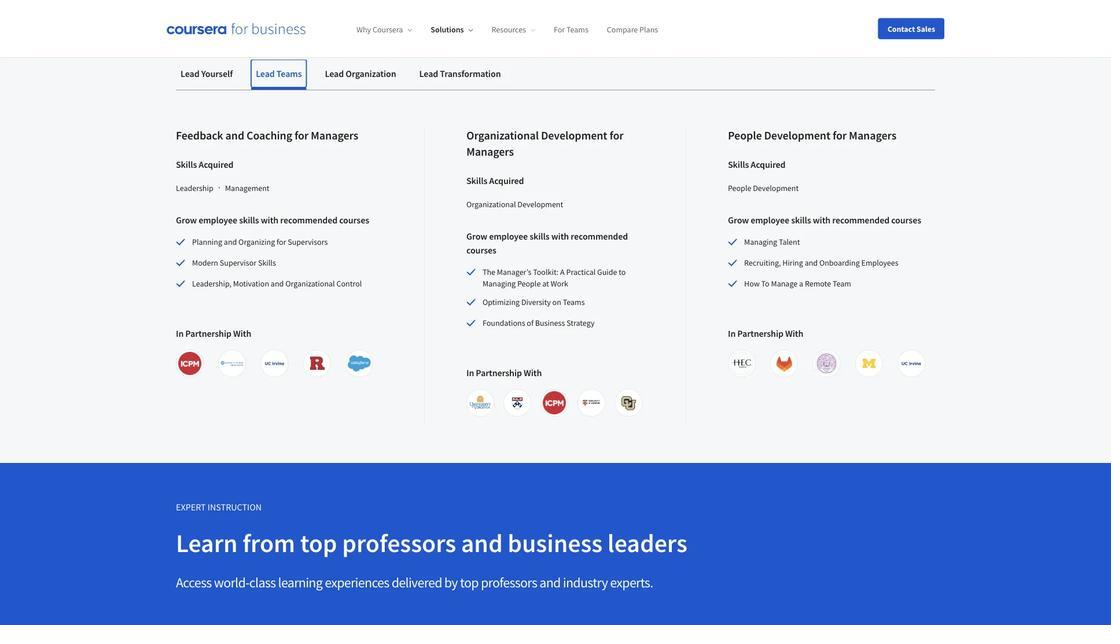 Task type: describe. For each thing, give the bounding box(es) containing it.
leadership,
[[192, 279, 232, 289]]

partnership for feedback and coaching for managers
[[185, 328, 232, 339]]

with for feedback
[[233, 328, 252, 339]]

recommended for organizational development for managers
[[571, 230, 628, 242]]

strategy
[[567, 318, 595, 328]]

experts.
[[610, 574, 653, 591]]

foundations of business strategy
[[483, 318, 595, 328]]

onboarding
[[820, 258, 860, 268]]

skills acquired for people
[[728, 159, 786, 170]]

recommended for feedback and coaching for managers
[[280, 214, 338, 226]]

lead for lead teams
[[256, 68, 275, 79]]

partnership for people development for managers
[[738, 328, 784, 339]]

development for people development for managers
[[765, 128, 831, 143]]

with for feedback
[[261, 214, 279, 226]]

why coursera
[[357, 24, 403, 35]]

managing talent
[[745, 237, 800, 247]]

compare
[[607, 24, 638, 35]]

grow for people development for managers
[[728, 214, 749, 226]]

why coursera link
[[357, 24, 412, 35]]

by
[[445, 574, 458, 591]]

courses for people development for managers
[[892, 214, 922, 226]]

management
[[225, 183, 270, 193]]

business
[[535, 318, 565, 328]]

development for organizational development
[[518, 199, 564, 210]]

organizational development
[[467, 199, 564, 210]]

skills for people
[[792, 214, 812, 226]]

work
[[551, 279, 569, 289]]

teams for lead teams
[[277, 68, 302, 79]]

solutions link
[[431, 24, 473, 35]]

for inside organizational development for managers
[[610, 128, 624, 143]]

skills down planning and organizing for supervisors
[[258, 258, 276, 268]]

feedback and coaching for managers
[[176, 128, 359, 143]]

employee for organizational
[[489, 230, 528, 242]]

with for people
[[813, 214, 831, 226]]

salesforce logo image
[[348, 352, 371, 375]]

modern supervisor skills
[[192, 258, 276, 268]]

how
[[745, 279, 760, 289]]

with for organizational
[[552, 230, 569, 242]]

managing inside the manager's toolkit: a practical guide to managing people at work
[[483, 279, 516, 289]]

organizational for organizational development for managers
[[467, 128, 539, 143]]

leadership, motivation and organizational control
[[192, 279, 362, 289]]

teams for for teams
[[567, 24, 589, 35]]

industry
[[563, 574, 608, 591]]

acquired for feedback
[[199, 159, 234, 170]]

gitlab image
[[773, 352, 796, 375]]

development for people development
[[753, 183, 799, 193]]

of
[[527, 318, 534, 328]]

partnership for organizational development for managers
[[476, 367, 522, 379]]

learn
[[176, 527, 238, 559]]

how to manage a remote team
[[745, 279, 852, 289]]

coursera
[[373, 24, 403, 35]]

expert
[[176, 501, 206, 513]]

lead transformation button
[[415, 60, 506, 87]]

university of colorado boulder image
[[617, 391, 640, 415]]

contact sales
[[888, 23, 936, 34]]

managers for organizational development for managers
[[467, 144, 514, 159]]

feedback
[[176, 128, 223, 143]]

0 horizontal spatial managers
[[311, 128, 359, 143]]

to
[[762, 279, 770, 289]]

1 horizontal spatial professors
[[481, 574, 537, 591]]

coursera for business image
[[167, 23, 306, 35]]

manager's
[[497, 267, 532, 277]]

lead for lead transformation
[[420, 68, 438, 79]]

planning and organizing for supervisors
[[192, 237, 328, 247]]

access
[[176, 574, 212, 591]]

hec paris logo image
[[731, 352, 754, 375]]

optimizing
[[483, 297, 520, 307]]

for teams link
[[554, 24, 589, 35]]

recruiting, hiring and onboarding employees
[[745, 258, 899, 268]]

lead organization button
[[321, 60, 401, 87]]

instruction
[[208, 501, 262, 513]]

skills for feedback
[[239, 214, 259, 226]]

why
[[357, 24, 371, 35]]

university of pennsylvania (wharton) logo image
[[506, 391, 529, 415]]

contact
[[888, 23, 916, 34]]

sales
[[917, 23, 936, 34]]

recruiting,
[[745, 258, 781, 268]]

employee for people
[[751, 214, 790, 226]]

contact sales button
[[879, 18, 945, 39]]

organizing
[[239, 237, 275, 247]]

delivered
[[392, 574, 442, 591]]

acquired for people
[[751, 159, 786, 170]]

in partnership with for feedback and coaching for managers
[[176, 328, 252, 339]]

lead for lead yourself
[[181, 68, 200, 79]]

for teams
[[554, 24, 589, 35]]

team
[[833, 279, 852, 289]]

image 220 image
[[580, 391, 603, 415]]

coaching
[[247, 128, 292, 143]]

business
[[508, 527, 603, 559]]

learn from top professors and business leaders
[[176, 527, 688, 559]]

people development for managers
[[728, 128, 897, 143]]

lead teams
[[256, 68, 302, 79]]

lead teams tab panel
[[176, 90, 936, 426]]

from
[[243, 527, 295, 559]]

grow for feedback and coaching for managers
[[176, 214, 197, 226]]

lead organization
[[325, 68, 396, 79]]

solutions
[[431, 24, 464, 35]]

organizational development for managers
[[467, 128, 624, 159]]

learning
[[278, 574, 323, 591]]

control
[[337, 279, 362, 289]]

managers for people development for managers
[[849, 128, 897, 143]]

experiences
[[325, 574, 389, 591]]

with for organizational
[[524, 367, 542, 379]]



Task type: locate. For each thing, give the bounding box(es) containing it.
1 horizontal spatial institute of certified professional managers image
[[543, 391, 566, 415]]

leadership
[[176, 183, 213, 193]]

recommended inside grow employee skills with recommended courses
[[571, 230, 628, 242]]

2 horizontal spatial grow
[[728, 214, 749, 226]]

grow up the on the top of the page
[[467, 230, 488, 242]]

skills acquired for feedback
[[176, 159, 234, 170]]

in for people development for managers
[[728, 328, 736, 339]]

0 horizontal spatial managing
[[483, 279, 516, 289]]

in partnership with up university of pennsylvania (wharton) logo
[[467, 367, 542, 379]]

0 horizontal spatial in partnership with
[[176, 328, 252, 339]]

recommended up guide
[[571, 230, 628, 242]]

access world-class learning experiences delivered by top professors and industry experts.
[[176, 574, 653, 591]]

supervisor
[[220, 258, 257, 268]]

2 horizontal spatial recommended
[[833, 214, 890, 226]]

institute of certified professional managers image left ashok leyland logo on the bottom of the page
[[178, 352, 201, 375]]

lead transformation
[[420, 68, 501, 79]]

lead left organization
[[325, 68, 344, 79]]

skills acquired up people development
[[728, 159, 786, 170]]

1 horizontal spatial in
[[467, 367, 474, 379]]

partnership up university of pennsylvania (wharton) logo
[[476, 367, 522, 379]]

partnership up ashok leyland logo on the bottom of the page
[[185, 328, 232, 339]]

for
[[295, 128, 309, 143], [610, 128, 624, 143], [833, 128, 847, 143], [277, 237, 286, 247]]

skills up talent
[[792, 214, 812, 226]]

managing up recruiting,
[[745, 237, 778, 247]]

1 vertical spatial teams
[[277, 68, 302, 79]]

2 vertical spatial people
[[518, 279, 541, 289]]

optimizing diversity on teams
[[483, 297, 585, 307]]

1 vertical spatial top
[[460, 574, 479, 591]]

0 vertical spatial professors
[[342, 527, 456, 559]]

lead yourself
[[181, 68, 233, 79]]

professors
[[342, 527, 456, 559], [481, 574, 537, 591]]

university of california irvine course logo image right 'university of michigan' icon
[[900, 352, 923, 375]]

teams
[[567, 24, 589, 35], [277, 68, 302, 79], [563, 297, 585, 307]]

lead yourself button
[[176, 60, 237, 87]]

recommended up supervisors
[[280, 214, 338, 226]]

grow employee skills with recommended courses for people
[[728, 214, 922, 226]]

image 198 image
[[469, 391, 492, 415]]

development for organizational development for managers
[[541, 128, 608, 143]]

0 horizontal spatial with
[[233, 328, 252, 339]]

skills for people development for managers
[[728, 159, 749, 170]]

employee up planning
[[199, 214, 237, 226]]

in partnership with up ashok leyland logo on the bottom of the page
[[176, 328, 252, 339]]

grow employee skills with recommended courses for organizational
[[467, 230, 628, 256]]

1 horizontal spatial with
[[524, 367, 542, 379]]

the
[[483, 267, 496, 277]]

2 university of california irvine course logo image from the left
[[900, 352, 923, 375]]

northwestern university image
[[815, 352, 839, 375]]

lead teams button
[[251, 60, 307, 87]]

skills inside grow employee skills with recommended courses
[[530, 230, 550, 242]]

in
[[176, 328, 184, 339], [728, 328, 736, 339], [467, 367, 474, 379]]

rutgers logo image
[[305, 352, 329, 375]]

grow employee skills with recommended courses for feedback
[[176, 214, 369, 226]]

skills up toolkit:
[[530, 230, 550, 242]]

people inside the manager's toolkit: a practical guide to managing people at work
[[518, 279, 541, 289]]

1 horizontal spatial employee
[[489, 230, 528, 242]]

a
[[561, 267, 565, 277]]

courses for feedback and coaching for managers
[[339, 214, 369, 226]]

1 horizontal spatial grow
[[467, 230, 488, 242]]

1 horizontal spatial managing
[[745, 237, 778, 247]]

employee for feedback
[[199, 214, 237, 226]]

foundations
[[483, 318, 525, 328]]

3 lead from the left
[[325, 68, 344, 79]]

1 vertical spatial managing
[[483, 279, 516, 289]]

employee
[[199, 214, 237, 226], [751, 214, 790, 226], [489, 230, 528, 242]]

resources
[[492, 24, 526, 35]]

with up gitlab icon
[[786, 328, 804, 339]]

1 lead from the left
[[181, 68, 200, 79]]

1 horizontal spatial courses
[[467, 244, 497, 256]]

0 horizontal spatial grow employee skills with recommended courses
[[176, 214, 369, 226]]

institute of certified professional managers image left image 220
[[543, 391, 566, 415]]

0 horizontal spatial institute of certified professional managers image
[[178, 352, 201, 375]]

2 vertical spatial organizational
[[286, 279, 335, 289]]

0 horizontal spatial employee
[[199, 214, 237, 226]]

1 vertical spatial professors
[[481, 574, 537, 591]]

with
[[261, 214, 279, 226], [813, 214, 831, 226], [552, 230, 569, 242]]

resources link
[[492, 24, 536, 35]]

practical
[[567, 267, 596, 277]]

for
[[554, 24, 565, 35]]

with inside grow employee skills with recommended courses
[[552, 230, 569, 242]]

2 horizontal spatial acquired
[[751, 159, 786, 170]]

1 vertical spatial people
[[728, 183, 752, 193]]

organizational
[[467, 128, 539, 143], [467, 199, 516, 210], [286, 279, 335, 289]]

organizational inside organizational development for managers
[[467, 128, 539, 143]]

people for people development for managers
[[728, 128, 762, 143]]

grow employee skills with recommended courses
[[176, 214, 369, 226], [728, 214, 922, 226], [467, 230, 628, 256]]

skills acquired
[[176, 159, 234, 170], [728, 159, 786, 170], [467, 175, 524, 186]]

lead inside button
[[181, 68, 200, 79]]

skills for organizational development for managers
[[467, 175, 488, 186]]

1 university of california irvine course logo image from the left
[[263, 352, 286, 375]]

grow employee skills with recommended courses up talent
[[728, 214, 922, 226]]

a
[[800, 279, 804, 289]]

skills for organizational
[[530, 230, 550, 242]]

grow inside grow employee skills with recommended courses
[[467, 230, 488, 242]]

skills acquired up leadership
[[176, 159, 234, 170]]

employee down organizational development
[[489, 230, 528, 242]]

grow up managing talent
[[728, 214, 749, 226]]

1 horizontal spatial acquired
[[489, 175, 524, 186]]

in partnership with for people development for managers
[[728, 328, 804, 339]]

2 vertical spatial teams
[[563, 297, 585, 307]]

0 horizontal spatial top
[[300, 527, 337, 559]]

1 horizontal spatial top
[[460, 574, 479, 591]]

acquired for organizational
[[489, 175, 524, 186]]

grow for organizational development for managers
[[467, 230, 488, 242]]

0 horizontal spatial acquired
[[199, 159, 234, 170]]

top up learning
[[300, 527, 337, 559]]

manage
[[772, 279, 798, 289]]

managing down the on the top of the page
[[483, 279, 516, 289]]

0 vertical spatial top
[[300, 527, 337, 559]]

skills
[[239, 214, 259, 226], [792, 214, 812, 226], [530, 230, 550, 242]]

recommended
[[280, 214, 338, 226], [833, 214, 890, 226], [571, 230, 628, 242]]

people for people development
[[728, 183, 752, 193]]

compare plans link
[[607, 24, 658, 35]]

compare plans
[[607, 24, 658, 35]]

with for people
[[786, 328, 804, 339]]

grow up planning
[[176, 214, 197, 226]]

courses inside grow employee skills with recommended courses
[[467, 244, 497, 256]]

acquired up leadership
[[199, 159, 234, 170]]

lead left transformation
[[420, 68, 438, 79]]

to
[[619, 267, 626, 277]]

diversity
[[522, 297, 551, 307]]

2 horizontal spatial with
[[813, 214, 831, 226]]

skills
[[176, 159, 197, 170], [728, 159, 749, 170], [467, 175, 488, 186], [258, 258, 276, 268]]

2 horizontal spatial with
[[786, 328, 804, 339]]

plans
[[640, 24, 658, 35]]

institute of certified professional managers image
[[178, 352, 201, 375], [543, 391, 566, 415]]

2 horizontal spatial courses
[[892, 214, 922, 226]]

guide
[[598, 267, 618, 277]]

1 horizontal spatial skills acquired
[[467, 175, 524, 186]]

with up recruiting, hiring and onboarding employees
[[813, 214, 831, 226]]

2 horizontal spatial employee
[[751, 214, 790, 226]]

partnership up hec paris logo
[[738, 328, 784, 339]]

2 horizontal spatial in partnership with
[[728, 328, 804, 339]]

remote
[[805, 279, 832, 289]]

acquired up people development
[[751, 159, 786, 170]]

hiring
[[783, 258, 804, 268]]

class
[[249, 574, 276, 591]]

lead left yourself
[[181, 68, 200, 79]]

university of california irvine course logo image
[[263, 352, 286, 375], [900, 352, 923, 375]]

2 horizontal spatial skills
[[792, 214, 812, 226]]

motivation
[[233, 279, 269, 289]]

0 vertical spatial organizational
[[467, 128, 539, 143]]

grow employee skills with recommended courses up planning and organizing for supervisors
[[176, 214, 369, 226]]

with up university of pennsylvania (wharton) logo
[[524, 367, 542, 379]]

skills up the organizing
[[239, 214, 259, 226]]

0 vertical spatial managing
[[745, 237, 778, 247]]

2 horizontal spatial grow employee skills with recommended courses
[[728, 214, 922, 226]]

development inside organizational development for managers
[[541, 128, 608, 143]]

grow employee skills with recommended courses up toolkit:
[[467, 230, 628, 256]]

top right by
[[460, 574, 479, 591]]

skills up leadership
[[176, 159, 197, 170]]

1 horizontal spatial recommended
[[571, 230, 628, 242]]

employees
[[862, 258, 899, 268]]

acquired up organizational development
[[489, 175, 524, 186]]

in for organizational development for managers
[[467, 367, 474, 379]]

2 horizontal spatial in
[[728, 328, 736, 339]]

1 horizontal spatial university of california irvine course logo image
[[900, 352, 923, 375]]

skills up people development
[[728, 159, 749, 170]]

the manager's toolkit: a practical guide to managing people at work
[[483, 267, 626, 289]]

in partnership with for organizational development for managers
[[467, 367, 542, 379]]

transformation
[[440, 68, 501, 79]]

with up planning and organizing for supervisors
[[261, 214, 279, 226]]

0 horizontal spatial partnership
[[185, 328, 232, 339]]

2 horizontal spatial skills acquired
[[728, 159, 786, 170]]

employee up managing talent
[[751, 214, 790, 226]]

with up ashok leyland logo on the bottom of the page
[[233, 328, 252, 339]]

content tabs tab list
[[176, 60, 936, 90]]

2 lead from the left
[[256, 68, 275, 79]]

0 horizontal spatial professors
[[342, 527, 456, 559]]

2 horizontal spatial partnership
[[738, 328, 784, 339]]

1 horizontal spatial in partnership with
[[467, 367, 542, 379]]

people development
[[728, 183, 799, 193]]

0 horizontal spatial university of california irvine course logo image
[[263, 352, 286, 375]]

lead right yourself
[[256, 68, 275, 79]]

recommended up 'employees'
[[833, 214, 890, 226]]

0 horizontal spatial in
[[176, 328, 184, 339]]

in for feedback and coaching for managers
[[176, 328, 184, 339]]

teams inside button
[[277, 68, 302, 79]]

planning
[[192, 237, 222, 247]]

1 horizontal spatial managers
[[467, 144, 514, 159]]

1 vertical spatial institute of certified professional managers image
[[543, 391, 566, 415]]

managing
[[745, 237, 778, 247], [483, 279, 516, 289]]

1 horizontal spatial grow employee skills with recommended courses
[[467, 230, 628, 256]]

on
[[553, 297, 562, 307]]

world-
[[214, 574, 249, 591]]

and
[[226, 128, 244, 143], [224, 237, 237, 247], [805, 258, 818, 268], [271, 279, 284, 289], [461, 527, 503, 559], [540, 574, 561, 591]]

0 vertical spatial people
[[728, 128, 762, 143]]

in partnership with
[[176, 328, 252, 339], [728, 328, 804, 339], [467, 367, 542, 379]]

people
[[728, 128, 762, 143], [728, 183, 752, 193], [518, 279, 541, 289]]

0 horizontal spatial grow
[[176, 214, 197, 226]]

partnership
[[185, 328, 232, 339], [738, 328, 784, 339], [476, 367, 522, 379]]

at
[[543, 279, 549, 289]]

skills acquired for organizational
[[467, 175, 524, 186]]

0 vertical spatial institute of certified professional managers image
[[178, 352, 201, 375]]

skills acquired up organizational development
[[467, 175, 524, 186]]

supervisors
[[288, 237, 328, 247]]

yourself
[[201, 68, 233, 79]]

0 horizontal spatial recommended
[[280, 214, 338, 226]]

4 lead from the left
[[420, 68, 438, 79]]

with up the 'a'
[[552, 230, 569, 242]]

ashok leyland logo image
[[221, 352, 244, 375]]

1 horizontal spatial skills
[[530, 230, 550, 242]]

acquired
[[199, 159, 234, 170], [751, 159, 786, 170], [489, 175, 524, 186]]

1 vertical spatial organizational
[[467, 199, 516, 210]]

university of california irvine course logo image left 'rutgers logo'
[[263, 352, 286, 375]]

managers inside organizational development for managers
[[467, 144, 514, 159]]

lead for lead organization
[[325, 68, 344, 79]]

0 horizontal spatial with
[[261, 214, 279, 226]]

organization
[[346, 68, 396, 79]]

teams inside "tab panel"
[[563, 297, 585, 307]]

leaders
[[608, 527, 688, 559]]

expert instruction
[[176, 501, 262, 513]]

toolkit:
[[533, 267, 559, 277]]

organizational for organizational development
[[467, 199, 516, 210]]

skills for feedback and coaching for managers
[[176, 159, 197, 170]]

talent
[[779, 237, 800, 247]]

recommended for people development for managers
[[833, 214, 890, 226]]

0 vertical spatial teams
[[567, 24, 589, 35]]

1 horizontal spatial partnership
[[476, 367, 522, 379]]

university of michigan image
[[858, 352, 881, 375]]

skills up organizational development
[[467, 175, 488, 186]]

in partnership with up gitlab icon
[[728, 328, 804, 339]]

1 horizontal spatial with
[[552, 230, 569, 242]]

0 horizontal spatial skills
[[239, 214, 259, 226]]

0 horizontal spatial courses
[[339, 214, 369, 226]]

0 horizontal spatial skills acquired
[[176, 159, 234, 170]]

2 horizontal spatial managers
[[849, 128, 897, 143]]

managers
[[311, 128, 359, 143], [849, 128, 897, 143], [467, 144, 514, 159]]

courses for organizational development for managers
[[467, 244, 497, 256]]

modern
[[192, 258, 218, 268]]



Task type: vqa. For each thing, say whether or not it's contained in the screenshot.
salary within the $130,900 median salary ¹ 29,258 jobs available ¹
no



